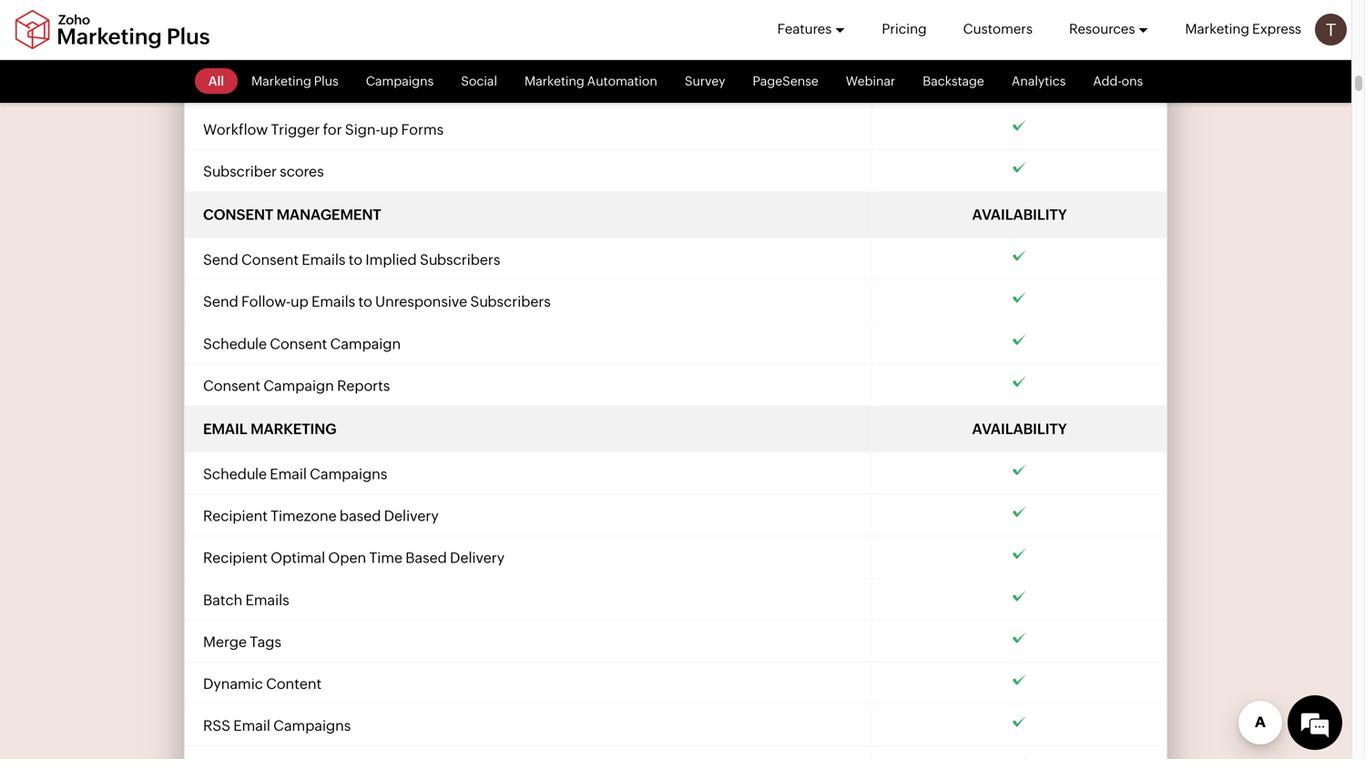 Task type: locate. For each thing, give the bounding box(es) containing it.
0 vertical spatial schedule
[[203, 335, 267, 352]]

schedule down follow-
[[203, 335, 267, 352]]

2 availability from the top
[[972, 421, 1067, 438]]

campaigns down automatic
[[366, 74, 434, 88]]

emails
[[302, 251, 346, 268], [311, 293, 355, 310], [245, 592, 289, 609]]

0 vertical spatial consent
[[241, 251, 299, 268]]

marketing plus
[[251, 74, 339, 88]]

campaign
[[330, 335, 401, 352], [263, 377, 334, 394]]

customers link
[[963, 0, 1033, 58]]

2 send from the top
[[203, 293, 238, 310]]

send
[[203, 251, 238, 268], [203, 293, 238, 310]]

1 vertical spatial recipient
[[203, 550, 268, 567]]

1 vertical spatial campaigns
[[310, 466, 387, 483]]

campaigns up based on the bottom left of the page
[[310, 466, 387, 483]]

batch emails
[[203, 592, 289, 609]]

0 vertical spatial email
[[270, 466, 307, 483]]

&
[[258, 37, 269, 54]]

recipient
[[203, 508, 268, 525], [203, 550, 268, 567]]

unresponsive
[[375, 293, 467, 310]]

recipient left timezone
[[203, 508, 268, 525]]

sign-
[[203, 79, 238, 96], [345, 121, 380, 138]]

subscribers
[[420, 251, 500, 268], [470, 293, 551, 310]]

consent campaign reports
[[203, 377, 390, 394]]

consent up email
[[203, 377, 260, 394]]

1 availability from the top
[[972, 206, 1067, 223]]

subscriber
[[203, 163, 277, 180]]

1 vertical spatial availability
[[972, 421, 1067, 438]]

send for send follow-up emails to unresponsive subscribers
[[203, 293, 238, 310]]

implied
[[365, 251, 417, 268]]

up up schedule consent campaign
[[291, 293, 309, 310]]

for
[[323, 121, 342, 138]]

schedule consent campaign
[[203, 335, 401, 352]]

social
[[461, 74, 497, 88]]

pricing link
[[882, 0, 927, 58]]

email for rss
[[233, 718, 270, 735]]

express
[[1252, 21, 1302, 37]]

0 vertical spatial delivery
[[384, 508, 439, 525]]

campaign down schedule consent campaign
[[263, 377, 334, 394]]

trigger
[[271, 121, 320, 138]]

consent up follow-
[[241, 251, 299, 268]]

schedule
[[203, 335, 267, 352], [203, 466, 267, 483]]

zoho marketingplus logo image
[[14, 10, 211, 50]]

subscribers right "unresponsive"
[[470, 293, 551, 310]]

schedule email campaigns
[[203, 466, 387, 483]]

0 vertical spatial availability
[[972, 206, 1067, 223]]

rss email campaigns
[[203, 718, 351, 735]]

up
[[238, 79, 256, 96], [380, 121, 398, 138], [291, 293, 309, 310]]

1 send from the top
[[203, 251, 238, 268]]

delivery right based
[[450, 550, 505, 567]]

consent up consent campaign reports
[[270, 335, 327, 352]]

features link
[[777, 0, 846, 58]]

campaigns down content
[[273, 718, 351, 735]]

email right rss
[[233, 718, 270, 735]]

bounce
[[203, 37, 255, 54]]

sign- right for on the left of page
[[345, 121, 380, 138]]

2 schedule from the top
[[203, 466, 267, 483]]

marketing express link
[[1185, 0, 1302, 58]]

delivery
[[384, 508, 439, 525], [450, 550, 505, 567]]

emails down management
[[302, 251, 346, 268]]

availability for email marketing
[[972, 421, 1067, 438]]

campaigns for schedule email campaigns
[[310, 466, 387, 483]]

consent
[[241, 251, 299, 268], [270, 335, 327, 352], [203, 377, 260, 394]]

to down send consent emails to implied subscribers
[[358, 293, 372, 310]]

2 recipient from the top
[[203, 550, 268, 567]]

up left form
[[238, 79, 256, 96]]

1 vertical spatial email
[[233, 718, 270, 735]]

schedule down email
[[203, 466, 267, 483]]

to
[[349, 251, 363, 268], [358, 293, 372, 310]]

1 vertical spatial to
[[358, 293, 372, 310]]

consent for schedule
[[270, 335, 327, 352]]

1 horizontal spatial delivery
[[450, 550, 505, 567]]

schedule for schedule consent campaign
[[203, 335, 267, 352]]

marketing automation
[[525, 74, 657, 88]]

0 vertical spatial campaigns
[[366, 74, 434, 88]]

email up timezone
[[270, 466, 307, 483]]

recipient up batch emails
[[203, 550, 268, 567]]

email
[[270, 466, 307, 483], [233, 718, 270, 735]]

delivery up based
[[384, 508, 439, 525]]

1 recipient from the top
[[203, 508, 268, 525]]

2 vertical spatial consent
[[203, 377, 260, 394]]

2 vertical spatial campaigns
[[273, 718, 351, 735]]

0 vertical spatial send
[[203, 251, 238, 268]]

0 vertical spatial sign-
[[203, 79, 238, 96]]

recipient for recipient optimal open time based delivery
[[203, 550, 268, 567]]

removal
[[441, 37, 500, 54]]

dynamic
[[203, 676, 263, 693]]

up left forms
[[380, 121, 398, 138]]

0 vertical spatial to
[[349, 251, 363, 268]]

send left follow-
[[203, 293, 238, 310]]

availability
[[972, 206, 1067, 223], [972, 421, 1067, 438]]

1 vertical spatial sign-
[[345, 121, 380, 138]]

recipient for recipient timezone based delivery
[[203, 508, 268, 525]]

1 vertical spatial up
[[380, 121, 398, 138]]

reports
[[337, 377, 390, 394]]

webinar
[[846, 74, 896, 88]]

1 vertical spatial schedule
[[203, 466, 267, 483]]

sign-up form tracking
[[203, 79, 357, 96]]

send down consent
[[203, 251, 238, 268]]

emails up tags
[[245, 592, 289, 609]]

ons
[[1122, 74, 1143, 88]]

1 schedule from the top
[[203, 335, 267, 352]]

1 vertical spatial send
[[203, 293, 238, 310]]

management
[[277, 206, 381, 223]]

1 vertical spatial consent
[[270, 335, 327, 352]]

0 vertical spatial recipient
[[203, 508, 268, 525]]

merge tags
[[203, 634, 281, 651]]

scores
[[280, 163, 324, 180]]

0 horizontal spatial up
[[238, 79, 256, 96]]

workflow
[[203, 121, 268, 138]]

1 vertical spatial emails
[[311, 293, 355, 310]]

to left implied
[[349, 251, 363, 268]]

campaigns
[[366, 74, 434, 88], [310, 466, 387, 483], [273, 718, 351, 735]]

marketing
[[251, 421, 336, 438]]

subscribers up "unresponsive"
[[420, 251, 500, 268]]

consent for send
[[241, 251, 299, 268]]

emails down send consent emails to implied subscribers
[[311, 293, 355, 310]]

open
[[328, 550, 366, 567]]

send consent emails to implied subscribers
[[203, 251, 500, 268]]

1 horizontal spatial up
[[291, 293, 309, 310]]

campaign up reports on the left of page
[[330, 335, 401, 352]]

sign- down bounce on the left top of the page
[[203, 79, 238, 96]]

forms
[[401, 121, 444, 138]]

pagesense
[[753, 74, 819, 88]]



Task type: vqa. For each thing, say whether or not it's contained in the screenshot.
bottom the Management
no



Task type: describe. For each thing, give the bounding box(es) containing it.
0 horizontal spatial sign-
[[203, 79, 238, 96]]

merge
[[203, 634, 247, 651]]

based
[[406, 550, 447, 567]]

campaigns for rss email campaigns
[[273, 718, 351, 735]]

tags
[[250, 634, 281, 651]]

recipient optimal open time based delivery
[[203, 550, 505, 567]]

unsubscribes
[[272, 37, 364, 54]]

1 vertical spatial campaign
[[263, 377, 334, 394]]

resources
[[1069, 21, 1135, 37]]

bounce & unsubscribes automatic removal
[[203, 37, 500, 54]]

2 vertical spatial up
[[291, 293, 309, 310]]

email for schedule
[[270, 466, 307, 483]]

batch
[[203, 592, 243, 609]]

subscriber scores
[[203, 163, 324, 180]]

customers
[[963, 21, 1033, 37]]

consent
[[203, 206, 273, 223]]

consent management
[[203, 206, 381, 223]]

timezone
[[271, 508, 337, 525]]

optimal
[[271, 550, 325, 567]]

1 horizontal spatial sign-
[[345, 121, 380, 138]]

2 vertical spatial emails
[[245, 592, 289, 609]]

send for send consent emails to implied subscribers
[[203, 251, 238, 268]]

survey
[[685, 74, 725, 88]]

workflow trigger for sign-up forms
[[203, 121, 444, 138]]

marketing express
[[1185, 21, 1302, 37]]

time
[[369, 550, 403, 567]]

follow-
[[241, 293, 291, 310]]

content
[[266, 676, 322, 693]]

schedule for schedule email campaigns
[[203, 466, 267, 483]]

0 vertical spatial campaign
[[330, 335, 401, 352]]

pricing
[[882, 21, 927, 37]]

2 horizontal spatial up
[[380, 121, 398, 138]]

0 vertical spatial up
[[238, 79, 256, 96]]

add-ons
[[1093, 74, 1143, 88]]

email
[[203, 421, 247, 438]]

resources link
[[1069, 0, 1149, 58]]

1 vertical spatial delivery
[[450, 550, 505, 567]]

automatic
[[367, 37, 438, 54]]

features
[[777, 21, 832, 37]]

based
[[340, 508, 381, 525]]

dynamic content
[[203, 676, 322, 693]]

analytics
[[1012, 74, 1066, 88]]

1 vertical spatial subscribers
[[470, 293, 551, 310]]

tracking
[[298, 79, 357, 96]]

all
[[208, 74, 224, 88]]

availability for consent management
[[972, 206, 1067, 223]]

recipient timezone based delivery
[[203, 508, 439, 525]]

rss
[[203, 718, 230, 735]]

0 horizontal spatial delivery
[[384, 508, 439, 525]]

terry turtle image
[[1315, 14, 1347, 46]]

send follow-up emails to unresponsive subscribers
[[203, 293, 551, 310]]

form
[[259, 79, 295, 96]]

0 vertical spatial emails
[[302, 251, 346, 268]]

add-
[[1093, 74, 1122, 88]]

email marketing
[[203, 421, 336, 438]]

0 vertical spatial subscribers
[[420, 251, 500, 268]]

marketing
[[1185, 21, 1250, 37]]

backstage
[[923, 74, 984, 88]]



